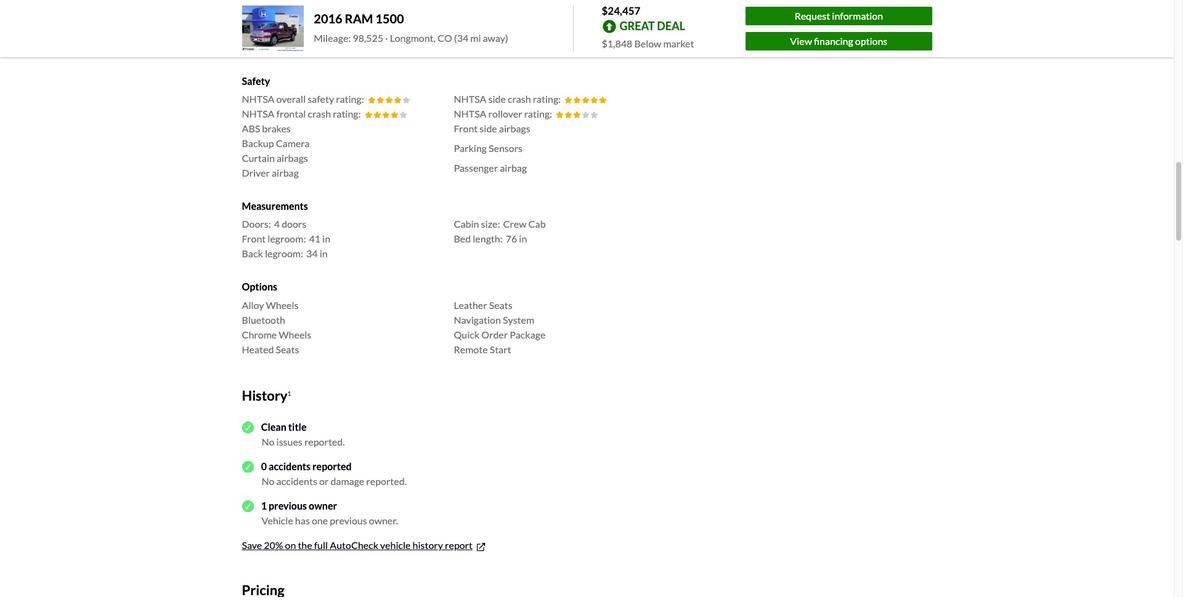 Task type: locate. For each thing, give the bounding box(es) containing it.
nhtsa up front side airbags
[[454, 108, 486, 120]]

airbags inside 'abs brakes backup camera curtain airbags driver airbag'
[[277, 152, 308, 164]]

rating:
[[336, 93, 364, 105], [533, 93, 561, 105], [333, 108, 361, 120], [524, 108, 552, 120]]

airbag right "driver"
[[272, 167, 299, 179]]

v8
[[541, 27, 554, 39]]

0 horizontal spatial airbag
[[272, 167, 299, 179]]

nhtsa up abs
[[242, 108, 275, 120]]

driver
[[242, 167, 270, 179]]

in right 76 on the top left
[[519, 233, 527, 245]]

frontal
[[276, 108, 306, 120]]

0 vertical spatial no
[[262, 437, 275, 448]]

(34
[[454, 32, 468, 44]]

0 horizontal spatial airbags
[[277, 152, 308, 164]]

0 vertical spatial previous
[[269, 501, 307, 512]]

damage
[[331, 476, 364, 488]]

system
[[503, 314, 534, 326]]

1 horizontal spatial airbag
[[500, 162, 527, 174]]

1 right vdpcheck image
[[261, 501, 267, 512]]

on
[[285, 540, 296, 552]]

reported. right damage
[[366, 476, 407, 488]]

wheels down bluetooth
[[279, 329, 311, 341]]

financing
[[814, 35, 853, 47]]

1 vertical spatial side
[[480, 123, 497, 134]]

0 vertical spatial vdpcheck image
[[242, 422, 254, 434]]

transmission:
[[242, 27, 301, 39]]

hp
[[508, 27, 519, 39]]

legroom: left 34
[[265, 248, 303, 260]]

2 vdpcheck image from the top
[[242, 461, 254, 473]]

front up back in the left top of the page
[[242, 233, 266, 245]]

clean title
[[261, 422, 307, 433]]

1500
[[375, 11, 404, 26]]

1 vertical spatial crash
[[308, 108, 331, 120]]

accidents for 0
[[269, 461, 311, 473]]

1 horizontal spatial airbags
[[499, 123, 530, 134]]

accidents
[[269, 461, 311, 473], [276, 476, 317, 488]]

side up nhtsa rollover rating:
[[488, 93, 506, 105]]

safety
[[308, 93, 334, 105]]

1 vertical spatial reported.
[[366, 476, 407, 488]]

0 horizontal spatial seats
[[276, 344, 299, 355]]

crash for side
[[508, 93, 531, 105]]

1 horizontal spatial seats
[[489, 299, 512, 311]]

length:
[[473, 233, 503, 245]]

2 no from the top
[[262, 476, 275, 488]]

98,525
[[353, 32, 383, 44]]

remote
[[454, 344, 488, 355]]

0 horizontal spatial reported.
[[304, 437, 345, 448]]

0 horizontal spatial previous
[[269, 501, 307, 512]]

1 vertical spatial airbags
[[277, 152, 308, 164]]

measurements
[[242, 200, 308, 212]]

no down clean
[[262, 437, 275, 448]]

76
[[506, 233, 517, 245]]

crash
[[508, 93, 531, 105], [308, 108, 331, 120]]

1 no from the top
[[262, 437, 275, 448]]

save 20% on the full autocheck vehicle history report image
[[475, 541, 487, 553]]

accidents down the 0 accidents reported
[[276, 476, 317, 488]]

size:
[[481, 218, 500, 230]]

one
[[312, 515, 328, 527]]

side for nhtsa
[[488, 93, 506, 105]]

doors
[[282, 218, 306, 230]]

alloy wheels bluetooth chrome wheels heated seats
[[242, 299, 311, 355]]

crash up rollover
[[508, 93, 531, 105]]

1 vdpcheck image from the top
[[242, 422, 254, 434]]

34
[[306, 248, 318, 260]]

navigation
[[454, 314, 501, 326]]

side up parking sensors
[[480, 123, 497, 134]]

1 vertical spatial accidents
[[276, 476, 317, 488]]

view financing options
[[790, 35, 887, 47]]

rating: down the safety in the left top of the page
[[333, 108, 361, 120]]

vehicle has one previous owner.
[[262, 515, 398, 527]]

nhtsa side crash rating:
[[454, 93, 561, 105]]

no down 0
[[262, 476, 275, 488]]

0 vertical spatial front
[[454, 123, 478, 134]]

2016 ram 1500 mileage: 98,525 · longmont, co (34 mi away)
[[314, 11, 508, 44]]

deal
[[657, 19, 685, 32]]

seats
[[489, 299, 512, 311], [276, 344, 299, 355]]

1 vertical spatial vdpcheck image
[[242, 461, 254, 473]]

vdpcheck image
[[242, 422, 254, 434], [242, 461, 254, 473]]

vdpcheck image left 0
[[242, 461, 254, 473]]

0 vertical spatial seats
[[489, 299, 512, 311]]

airbag
[[500, 162, 527, 174], [272, 167, 299, 179]]

vdpcheck image left clean
[[242, 422, 254, 434]]

nhtsa down safety
[[242, 93, 275, 105]]

previous up autocheck
[[330, 515, 367, 527]]

curtain
[[242, 152, 275, 164]]

1
[[287, 390, 291, 397], [261, 501, 267, 512]]

previous up the vehicle on the bottom left of the page
[[269, 501, 307, 512]]

395
[[489, 27, 506, 39]]

doors: 4 doors front legroom: 41 in back legroom: 34 in
[[242, 218, 330, 260]]

1 horizontal spatial front
[[454, 123, 478, 134]]

0 vertical spatial 1
[[287, 390, 291, 397]]

view
[[790, 35, 812, 47]]

4
[[274, 218, 280, 230]]

reported.
[[304, 437, 345, 448], [366, 476, 407, 488]]

camera
[[276, 138, 310, 149]]

1 vertical spatial wheels
[[279, 329, 311, 341]]

overall
[[276, 93, 306, 105]]

airbags down rollover
[[499, 123, 530, 134]]

owner.
[[369, 515, 398, 527]]

accidents down issues
[[269, 461, 311, 473]]

0 vertical spatial crash
[[508, 93, 531, 105]]

1 vertical spatial no
[[262, 476, 275, 488]]

1 horizontal spatial crash
[[508, 93, 531, 105]]

nhtsa for nhtsa overall safety rating:
[[242, 93, 275, 105]]

rating: up nhtsa rollover rating:
[[533, 93, 561, 105]]

airbags
[[499, 123, 530, 134], [277, 152, 308, 164]]

wheels up bluetooth
[[266, 299, 299, 311]]

airbags down camera
[[277, 152, 308, 164]]

1 previous owner
[[261, 501, 337, 512]]

$1,848 below market
[[602, 37, 694, 49]]

1 vertical spatial 1
[[261, 501, 267, 512]]

0 vertical spatial side
[[488, 93, 506, 105]]

crash for frontal
[[308, 108, 331, 120]]

away)
[[483, 32, 508, 44]]

2016
[[314, 11, 342, 26]]

start
[[490, 344, 511, 355]]

1 up clean title
[[287, 390, 291, 397]]

drive
[[346, 42, 370, 54]]

vdpcheck image
[[242, 501, 254, 513]]

ram
[[345, 11, 373, 26]]

owner
[[309, 501, 337, 512]]

crash down the safety in the left top of the page
[[308, 108, 331, 120]]

0 horizontal spatial crash
[[308, 108, 331, 120]]

1 vertical spatial seats
[[276, 344, 299, 355]]

safety
[[242, 75, 270, 87]]

nhtsa up nhtsa rollover rating:
[[454, 93, 486, 105]]

0 vertical spatial airbags
[[499, 123, 530, 134]]

engine: 395 hp 5.7l v8 horsepower:
[[454, 27, 554, 54]]

alloy
[[242, 299, 264, 311]]

save 20% on the full autocheck vehicle history report link
[[242, 540, 487, 553]]

cabin size: crew cab bed length: 76 in
[[454, 218, 546, 245]]

history 1
[[242, 387, 291, 404]]

1 vertical spatial previous
[[330, 515, 367, 527]]

airbag down sensors
[[500, 162, 527, 174]]

history
[[413, 540, 443, 552]]

front up parking
[[454, 123, 478, 134]]

great
[[620, 19, 655, 32]]

0 vertical spatial accidents
[[269, 461, 311, 473]]

1 vertical spatial front
[[242, 233, 266, 245]]

legroom: down doors
[[268, 233, 306, 245]]

nhtsa for nhtsa side crash rating:
[[454, 93, 486, 105]]

0 horizontal spatial front
[[242, 233, 266, 245]]

1 horizontal spatial 1
[[287, 390, 291, 397]]

5.7l
[[521, 27, 539, 39]]

in
[[322, 233, 330, 245], [519, 233, 527, 245], [320, 248, 328, 260]]

seats right 'heated'
[[276, 344, 299, 355]]

performance
[[242, 9, 299, 21]]

0 horizontal spatial 1
[[261, 501, 267, 512]]

request information
[[795, 10, 883, 21]]

rating: right the safety in the left top of the page
[[336, 93, 364, 105]]

seats up system
[[489, 299, 512, 311]]

options
[[242, 281, 277, 293]]

abs brakes backup camera curtain airbags driver airbag
[[242, 123, 310, 179]]

reported. up reported
[[304, 437, 345, 448]]

bluetooth
[[242, 314, 285, 326]]



Task type: vqa. For each thing, say whether or not it's contained in the screenshot.
Countryman within the The Countryman Is What Happens When Mini Sets Out To Make A Crossover. It'S Still A Small, Quirky Vehicle, Instantly Recognizable As A Mini, Just With...
no



Task type: describe. For each thing, give the bounding box(es) containing it.
engine:
[[454, 27, 486, 39]]

rating: right rollover
[[524, 108, 552, 120]]

1 horizontal spatial previous
[[330, 515, 367, 527]]

crew
[[503, 218, 527, 230]]

save 20% on the full autocheck vehicle history report
[[242, 540, 473, 552]]

seats inside alloy wheels bluetooth chrome wheels heated seats
[[276, 344, 299, 355]]

rating: for nhtsa frontal crash rating:
[[333, 108, 361, 120]]

nhtsa for nhtsa rollover rating:
[[454, 108, 486, 120]]

1 horizontal spatial reported.
[[366, 476, 407, 488]]

$24,457
[[602, 4, 641, 17]]

0 vertical spatial wheels
[[266, 299, 299, 311]]

cabin
[[454, 218, 479, 230]]

front side airbags
[[454, 123, 530, 134]]

41
[[309, 233, 320, 245]]

full
[[314, 540, 328, 552]]

sensors
[[489, 142, 523, 154]]

no for no accidents or damage reported.
[[262, 476, 275, 488]]

or
[[319, 476, 329, 488]]

chrome
[[242, 329, 277, 341]]

parking sensors
[[454, 142, 523, 154]]

longmont,
[[390, 32, 436, 44]]

nhtsa overall safety rating:
[[242, 93, 364, 105]]

great deal
[[620, 19, 685, 32]]

no issues reported.
[[262, 437, 345, 448]]

accidents for no
[[276, 476, 317, 488]]

cab
[[528, 218, 546, 230]]

the
[[298, 540, 312, 552]]

0 vertical spatial legroom:
[[268, 233, 306, 245]]

0 vertical spatial reported.
[[304, 437, 345, 448]]

0
[[261, 461, 267, 473]]

below
[[634, 37, 661, 49]]

back
[[242, 248, 263, 260]]

rollover
[[488, 108, 522, 120]]

0 accidents reported
[[261, 461, 352, 473]]

leather
[[454, 299, 487, 311]]

rating: for nhtsa side crash rating:
[[533, 93, 561, 105]]

nhtsa frontal crash rating:
[[242, 108, 361, 120]]

history
[[242, 387, 287, 404]]

order
[[481, 329, 508, 341]]

passenger airbag
[[454, 162, 527, 174]]

four-
[[292, 42, 315, 54]]

horsepower:
[[454, 42, 510, 54]]

speed
[[313, 27, 339, 39]]

options
[[855, 35, 887, 47]]

report
[[445, 540, 473, 552]]

seats inside "leather seats navigation system quick order package remote start"
[[489, 299, 512, 311]]

vehicle
[[262, 515, 293, 527]]

no for no issues reported.
[[262, 437, 275, 448]]

vehicle
[[380, 540, 411, 552]]

1 vertical spatial legroom:
[[265, 248, 303, 260]]

automatic
[[341, 27, 386, 39]]

passenger
[[454, 162, 498, 174]]

in inside 'cabin size: crew cab bed length: 76 in'
[[519, 233, 527, 245]]

title
[[288, 422, 307, 433]]

front inside doors: 4 doors front legroom: 41 in back legroom: 34 in
[[242, 233, 266, 245]]

side for front
[[480, 123, 497, 134]]

rating: for nhtsa overall safety rating:
[[336, 93, 364, 105]]

airbag inside 'abs brakes backup camera curtain airbags driver airbag'
[[272, 167, 299, 179]]

doors:
[[242, 218, 271, 230]]

brakes
[[262, 123, 291, 134]]

nhtsa for nhtsa frontal crash rating:
[[242, 108, 275, 120]]

quick
[[454, 329, 479, 341]]

no accidents or damage reported.
[[262, 476, 407, 488]]

mi
[[470, 32, 481, 44]]

parking
[[454, 142, 487, 154]]

in right 34
[[320, 248, 328, 260]]

information
[[832, 10, 883, 21]]

abs
[[242, 123, 260, 134]]

market
[[663, 37, 694, 49]]

20%
[[264, 540, 283, 552]]

vdpcheck image for 0 accidents reported
[[242, 461, 254, 473]]

co
[[437, 32, 452, 44]]

1 inside history 1
[[287, 390, 291, 397]]

reported
[[312, 461, 352, 473]]

mileage:
[[314, 32, 351, 44]]

heated
[[242, 344, 274, 355]]

nhtsa rollover rating:
[[454, 108, 552, 120]]

request information button
[[746, 7, 932, 25]]

view financing options button
[[746, 32, 932, 50]]

8-
[[304, 27, 313, 39]]

$1,848
[[602, 37, 632, 49]]

in right 41
[[322, 233, 330, 245]]

request
[[795, 10, 830, 21]]

has
[[295, 515, 310, 527]]

drivetrain:
[[242, 42, 289, 54]]

2016 ram 1500 image
[[242, 5, 304, 52]]

issues
[[276, 437, 302, 448]]

vdpcheck image for clean title
[[242, 422, 254, 434]]



